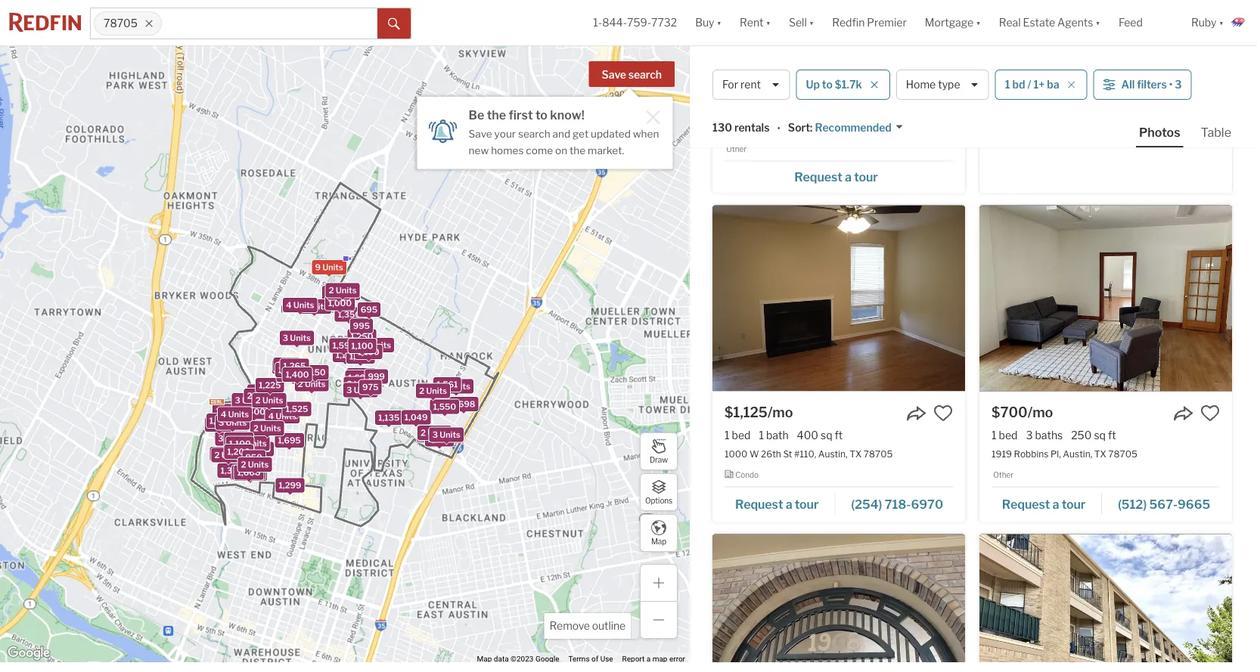 Task type: locate. For each thing, give the bounding box(es) containing it.
1 1,200 from the top
[[227, 435, 250, 445]]

table
[[1201, 125, 1231, 140]]

save up "new"
[[469, 127, 492, 140]]

save inside save search button
[[602, 68, 626, 81]]

recommended button
[[813, 121, 904, 135]]

estate
[[1023, 16, 1055, 29]]

bed up 1919
[[999, 429, 1018, 442]]

26th
[[761, 449, 781, 460]]

tour down 1919 robbins pl, austin, tx 78705
[[1062, 497, 1086, 512]]

1 vertical spatial 1,400
[[242, 407, 265, 417]]

save search
[[602, 68, 662, 81]]

(254) 718-6970
[[851, 497, 943, 512]]

favorite button image for $700 /mo
[[1200, 404, 1220, 423]]

0 horizontal spatial save
[[469, 127, 492, 140]]

1,325 down 1,595
[[349, 352, 372, 362]]

None search field
[[162, 8, 377, 39]]

$1.7k
[[835, 78, 862, 91]]

▾ for sell ▾
[[809, 16, 814, 29]]

▾ inside buy ▾ dropdown button
[[717, 16, 722, 29]]

• inside button
[[1169, 78, 1173, 91]]

1 vertical spatial the
[[570, 144, 586, 156]]

1
[[1005, 78, 1010, 91], [725, 429, 730, 442], [759, 429, 764, 442], [992, 429, 997, 442]]

request a tour down pl,
[[1002, 497, 1086, 512]]

4 units up 1,698
[[442, 382, 470, 392]]

search up come
[[518, 127, 550, 140]]

1,425 up 1,375
[[213, 449, 236, 459]]

3 units up 1,265
[[283, 333, 311, 343]]

request a tour button for $700 /mo
[[992, 492, 1102, 515]]

/mo for $1,125
[[768, 404, 793, 421]]

austin, for $700 /mo
[[1063, 449, 1092, 460]]

user photo image
[[1230, 14, 1248, 32]]

search inside the save your search and get updated when new homes come on the market.
[[518, 127, 550, 140]]

1 bath
[[759, 429, 789, 442]]

1 vertical spatial 999
[[368, 372, 385, 382]]

• inside 130 rentals •
[[777, 122, 780, 135]]

▾ inside rent ▾ dropdown button
[[766, 16, 771, 29]]

1,325 up 1,000
[[335, 288, 357, 298]]

1 vertical spatial 1,100
[[229, 439, 251, 449]]

1,250 down 1,561 on the bottom left of the page
[[428, 434, 451, 444]]

favorite button checkbox
[[933, 404, 953, 423], [1200, 404, 1220, 423]]

2 horizontal spatial tour
[[1062, 497, 1086, 512]]

a for $700 /mo
[[1053, 497, 1059, 512]]

▾ right "sell"
[[809, 16, 814, 29]]

1 bed from the left
[[732, 429, 751, 442]]

1 vertical spatial 1,425
[[213, 449, 236, 459]]

1,550 down 1,699
[[243, 412, 266, 422]]

0 horizontal spatial bed
[[732, 429, 751, 442]]

to
[[822, 78, 833, 91], [535, 107, 548, 122]]

0 horizontal spatial rent
[[740, 16, 764, 29]]

save down 844-
[[602, 68, 626, 81]]

1 horizontal spatial favorite button checkbox
[[1200, 404, 1220, 423]]

ft right 250 on the right bottom of the page
[[1108, 429, 1116, 442]]

type
[[938, 78, 960, 91]]

tx down 420 sq ft
[[840, 123, 852, 134]]

1 vertical spatial other
[[993, 470, 1014, 479]]

6 ▾ from the left
[[1219, 16, 1224, 29]]

0 horizontal spatial a
[[786, 497, 792, 512]]

on
[[555, 144, 567, 156]]

3 down 995
[[363, 341, 368, 350]]

1,250 down 995
[[350, 332, 373, 342]]

a down st
[[786, 497, 792, 512]]

1 horizontal spatial to
[[822, 78, 833, 91]]

save inside the save your search and get updated when new homes come on the market.
[[469, 127, 492, 140]]

2 bed from the left
[[999, 429, 1018, 442]]

0 horizontal spatial the
[[487, 107, 506, 122]]

request for $700 /mo
[[1002, 497, 1050, 512]]

/mo right the rent
[[769, 78, 794, 95]]

baths
[[1035, 429, 1063, 442]]

0 horizontal spatial 999
[[330, 288, 347, 298]]

tx
[[840, 123, 852, 134], [850, 449, 862, 460], [1094, 449, 1106, 460]]

/mo up 3 baths
[[1028, 404, 1053, 421]]

1 horizontal spatial other
[[993, 470, 1014, 479]]

• left park,
[[777, 122, 780, 135]]

0 vertical spatial 1,250
[[350, 332, 373, 342]]

0 horizontal spatial 1,350
[[227, 447, 250, 457]]

0 vertical spatial 1,350
[[338, 310, 361, 319]]

▾ right buy
[[717, 16, 722, 29]]

0 vertical spatial to
[[822, 78, 833, 91]]

2711
[[725, 123, 744, 134]]

5 ▾ from the left
[[1096, 16, 1100, 29]]

your
[[494, 127, 516, 140]]

420 sq ft
[[797, 103, 842, 116]]

0 vertical spatial 1,200
[[227, 435, 250, 445]]

1 left bd
[[1005, 78, 1010, 91]]

favorite button image
[[933, 78, 953, 97], [933, 404, 953, 423], [1200, 404, 1220, 423]]

▾ right mortgage
[[976, 16, 981, 29]]

1 ▾ from the left
[[717, 16, 722, 29]]

•
[[1169, 78, 1173, 91], [777, 122, 780, 135]]

rent inside dropdown button
[[740, 16, 764, 29]]

save for save your search and get updated when new homes come on the market.
[[469, 127, 492, 140]]

250
[[1071, 429, 1092, 442]]

ft right 400
[[835, 429, 843, 442]]

be the first to know! dialog
[[417, 88, 673, 169]]

0 horizontal spatial favorite button checkbox
[[933, 404, 953, 423]]

999
[[330, 288, 347, 298], [368, 372, 385, 382]]

1 horizontal spatial 1,550
[[433, 402, 456, 412]]

1,200 up 700
[[227, 435, 250, 445]]

for
[[870, 61, 893, 81]]

austin, for $1,150 /mo
[[809, 123, 838, 134]]

▾ inside sell ▾ dropdown button
[[809, 16, 814, 29]]

2 horizontal spatial request
[[1002, 497, 1050, 512]]

▾ right ruby
[[1219, 16, 1224, 29]]

$700 /mo
[[992, 404, 1053, 421]]

1 horizontal spatial a
[[845, 170, 852, 185]]

250 sq ft
[[1071, 429, 1116, 442]]

1 horizontal spatial 1,250
[[428, 434, 451, 444]]

a down pl,
[[1053, 497, 1059, 512]]

2 1 bed from the left
[[992, 429, 1018, 442]]

1,295
[[208, 420, 230, 430]]

other down 2711
[[726, 144, 747, 154]]

request for $1,125 /mo
[[735, 497, 783, 512]]

▾ left "sell"
[[766, 16, 771, 29]]

favorite button checkbox for $1,125 /mo
[[933, 404, 953, 423]]

request a tour down condo
[[735, 497, 819, 512]]

0 vertical spatial save
[[602, 68, 626, 81]]

1,595
[[332, 341, 355, 351]]

favorite button image for $1,150 /mo
[[933, 78, 953, 97]]

1,200 up 1,375
[[227, 447, 250, 457]]

0 horizontal spatial search
[[518, 127, 550, 140]]

apartments
[[770, 61, 867, 81]]

4 right 975
[[442, 382, 448, 392]]

the right on
[[570, 144, 586, 156]]

up to $1.7k
[[806, 78, 862, 91]]

0 horizontal spatial 1,400
[[242, 407, 265, 417]]

1 horizontal spatial the
[[570, 144, 586, 156]]

4 units up 1,295
[[221, 410, 249, 420]]

1 favorite button checkbox from the left
[[933, 404, 953, 423]]

1,150 right 1,171 at the left of page
[[358, 347, 379, 357]]

remove 1 bd / 1+ ba image
[[1067, 80, 1076, 89]]

1,150 right 1,125
[[304, 368, 326, 377]]

1,699
[[250, 387, 273, 397]]

request down condo
[[735, 497, 783, 512]]

1,550 down 1,561 on the bottom left of the page
[[433, 402, 456, 412]]

0 vertical spatial rent
[[740, 16, 764, 29]]

1,425 up 1,225 on the bottom left of the page
[[275, 362, 298, 372]]

3
[[1175, 78, 1182, 91], [283, 333, 288, 343], [363, 341, 368, 350], [347, 385, 352, 395], [235, 396, 240, 406], [219, 418, 224, 428], [1026, 429, 1033, 442], [432, 430, 438, 440], [420, 431, 425, 441], [218, 434, 224, 444]]

ft for $1,150 /mo
[[834, 103, 842, 116]]

3 units down 995
[[363, 341, 391, 350]]

1 vertical spatial 1,350
[[227, 447, 250, 457]]

0 horizontal spatial 1,100
[[229, 439, 251, 449]]

4 left 1,000
[[286, 300, 292, 310]]

$1,150 /mo
[[725, 78, 794, 95]]

567-
[[1149, 497, 1178, 512]]

0 vertical spatial 1,425
[[275, 362, 298, 372]]

1 horizontal spatial 1,400
[[286, 370, 309, 380]]

sq right 250 on the right bottom of the page
[[1094, 429, 1106, 442]]

3 units down 1,698
[[432, 430, 461, 440]]

0 horizontal spatial tour
[[795, 497, 819, 512]]

other down 1919
[[993, 470, 1014, 479]]

redfin premier
[[832, 16, 907, 29]]

search inside button
[[628, 68, 662, 81]]

sq right 420
[[820, 103, 831, 116]]

home type button
[[896, 70, 989, 100]]

bed for $1,125
[[732, 429, 751, 442]]

1 vertical spatial 1,200
[[227, 447, 250, 457]]

sq for $700 /mo
[[1094, 429, 1106, 442]]

1 horizontal spatial 1 bed
[[992, 429, 1018, 442]]

1 horizontal spatial save
[[602, 68, 626, 81]]

request a tour for $1,125 /mo
[[735, 497, 819, 512]]

tx down 250 sq ft
[[1094, 449, 1106, 460]]

all
[[1121, 78, 1135, 91]]

1 horizontal spatial rent
[[897, 61, 935, 81]]

(512)
[[1118, 497, 1147, 512]]

1-
[[593, 16, 602, 29]]

a
[[845, 170, 852, 185], [786, 497, 792, 512], [1053, 497, 1059, 512]]

0 horizontal spatial •
[[777, 122, 780, 135]]

request down :
[[794, 170, 842, 185]]

redfin premier button
[[823, 0, 916, 45]]

condo
[[735, 470, 759, 479]]

1,350 up 1,375
[[227, 447, 250, 457]]

rent
[[740, 16, 764, 29], [897, 61, 935, 81]]

rent right for
[[897, 61, 935, 81]]

3 up robbins
[[1026, 429, 1033, 442]]

0 horizontal spatial request
[[735, 497, 783, 512]]

1 vertical spatial •
[[777, 122, 780, 135]]

1,695
[[350, 371, 373, 380], [349, 372, 372, 381], [348, 373, 371, 383], [278, 436, 301, 445]]

0 horizontal spatial 1,250
[[350, 332, 373, 342]]

ft
[[834, 103, 842, 116], [835, 429, 843, 442], [1108, 429, 1116, 442]]

3 ▾ from the left
[[809, 16, 814, 29]]

1,125
[[276, 360, 297, 370]]

photo of 1908 san antonio st #305, austin, tx 78705 image
[[713, 534, 965, 663]]

other for $700
[[993, 470, 1014, 479]]

• right filters at the top right of page
[[1169, 78, 1173, 91]]

1 horizontal spatial bed
[[999, 429, 1018, 442]]

999 up 975
[[368, 372, 385, 382]]

▾ for mortgage ▾
[[976, 16, 981, 29]]

1,400 down 1,699
[[242, 407, 265, 417]]

1,350 down 1,000
[[338, 310, 361, 319]]

0 vertical spatial search
[[628, 68, 662, 81]]

ad region
[[992, 0, 1219, 139]]

0 horizontal spatial 1,425
[[213, 449, 236, 459]]

to inside button
[[822, 78, 833, 91]]

mortgage ▾
[[925, 16, 981, 29]]

1,265
[[283, 361, 306, 371]]

1 vertical spatial to
[[535, 107, 548, 122]]

4 units
[[286, 300, 314, 310], [442, 382, 470, 392], [221, 410, 249, 420], [268, 411, 296, 421]]

4 ▾ from the left
[[976, 16, 981, 29]]

2 units
[[329, 285, 357, 295], [325, 288, 353, 298], [300, 302, 328, 312], [278, 365, 306, 375], [279, 370, 307, 380], [347, 379, 375, 389], [298, 379, 326, 389], [419, 386, 447, 396], [247, 391, 275, 401], [255, 395, 283, 405], [253, 424, 281, 433], [421, 428, 448, 438], [239, 439, 267, 448], [214, 451, 242, 460], [241, 460, 269, 470], [236, 469, 264, 479]]

0 vertical spatial other
[[726, 144, 747, 154]]

austin, down 250 on the right bottom of the page
[[1063, 449, 1092, 460]]

home type
[[906, 78, 960, 91]]

real estate agents ▾ button
[[990, 0, 1110, 45]]

redfin
[[832, 16, 865, 29]]

995
[[353, 321, 370, 331]]

request down robbins
[[1002, 497, 1050, 512]]

be
[[469, 107, 484, 122]]

filters
[[1137, 78, 1167, 91]]

1 vertical spatial save
[[469, 127, 492, 140]]

1 vertical spatial 1,250
[[428, 434, 451, 444]]

1 vertical spatial search
[[518, 127, 550, 140]]

• for filters
[[1169, 78, 1173, 91]]

search
[[628, 68, 662, 81], [518, 127, 550, 140]]

/
[[1028, 78, 1031, 91]]

photo of 2711 hemphill park, austin, tx 78705 image
[[713, 0, 965, 66]]

bed up the 1000
[[732, 429, 751, 442]]

austin, down 420 sq ft
[[809, 123, 838, 134]]

to right the up
[[822, 78, 833, 91]]

0 horizontal spatial 1 bed
[[725, 429, 751, 442]]

1,698
[[452, 399, 475, 409]]

units
[[322, 262, 343, 272], [336, 285, 357, 295], [332, 288, 353, 298], [293, 300, 314, 310], [307, 302, 328, 312], [290, 333, 311, 343], [370, 341, 391, 350], [285, 365, 306, 375], [286, 370, 307, 380], [354, 379, 375, 389], [305, 379, 326, 389], [450, 382, 470, 392], [354, 385, 375, 395], [426, 386, 447, 396], [254, 391, 275, 401], [262, 395, 283, 405], [242, 396, 263, 406], [228, 410, 249, 420], [276, 411, 296, 421], [226, 418, 247, 428], [260, 424, 281, 433], [428, 428, 448, 438], [440, 430, 461, 440], [427, 431, 448, 441], [225, 434, 246, 444], [246, 439, 267, 448], [221, 451, 242, 460], [248, 460, 269, 470], [242, 468, 262, 478], [243, 469, 264, 479]]

to right first
[[535, 107, 548, 122]]

• for rentals
[[777, 122, 780, 135]]

3 down 1,049
[[420, 431, 425, 441]]

999 up 1,000
[[330, 288, 347, 298]]

1 horizontal spatial 999
[[368, 372, 385, 382]]

buy
[[695, 16, 714, 29]]

the
[[487, 107, 506, 122], [570, 144, 586, 156]]

2 ▾ from the left
[[766, 16, 771, 29]]

favorite button image for $1,125 /mo
[[933, 404, 953, 423]]

a down "recommended"
[[845, 170, 852, 185]]

1 bed up 1919
[[992, 429, 1018, 442]]

rentals
[[734, 121, 770, 134]]

bath
[[766, 429, 789, 442]]

▾ inside mortgage ▾ dropdown button
[[976, 16, 981, 29]]

0 vertical spatial •
[[1169, 78, 1173, 91]]

1,400 up the 1,525
[[286, 370, 309, 380]]

0 vertical spatial 1,400
[[286, 370, 309, 380]]

1 inside button
[[1005, 78, 1010, 91]]

7732
[[651, 16, 677, 29]]

1 horizontal spatial 1,100
[[351, 341, 373, 351]]

1,309
[[209, 416, 232, 426]]

1 1 bed from the left
[[725, 429, 751, 442]]

1 horizontal spatial •
[[1169, 78, 1173, 91]]

rent right buy ▾
[[740, 16, 764, 29]]

1,135
[[378, 413, 400, 423]]

3 units down 1,527
[[219, 418, 247, 428]]

2 favorite button checkbox from the left
[[1200, 404, 1220, 423]]

1 up 1919
[[992, 429, 997, 442]]

1919 robbins pl, austin, tx 78705
[[992, 449, 1138, 460]]

/mo for $1,150
[[769, 78, 794, 95]]

0 horizontal spatial to
[[535, 107, 548, 122]]

request a tour button down condo
[[725, 492, 835, 515]]

remove
[[550, 620, 590, 633]]

3 right filters at the top right of page
[[1175, 78, 1182, 91]]

sort
[[788, 121, 810, 134]]

2
[[329, 285, 334, 295], [325, 288, 330, 298], [300, 302, 305, 312], [278, 365, 284, 375], [279, 370, 285, 380], [347, 379, 352, 389], [298, 379, 303, 389], [419, 386, 424, 396], [247, 391, 252, 401], [255, 395, 261, 405], [253, 424, 259, 433], [421, 428, 426, 438], [239, 439, 244, 448], [214, 451, 220, 460], [241, 460, 246, 470], [236, 469, 241, 479]]

mortgage ▾ button
[[916, 0, 990, 45]]

1,200
[[227, 435, 250, 445], [227, 447, 250, 457]]

all filters • 3
[[1121, 78, 1182, 91]]

search down 759-
[[628, 68, 662, 81]]

the right 'be'
[[487, 107, 506, 122]]

1 horizontal spatial search
[[628, 68, 662, 81]]

0 horizontal spatial other
[[726, 144, 747, 154]]

tour down the recommended button
[[854, 170, 878, 185]]

2 horizontal spatial a
[[1053, 497, 1059, 512]]

map region
[[0, 0, 756, 663]]

sq for $1,125 /mo
[[821, 429, 832, 442]]

1-844-759-7732 link
[[593, 16, 677, 29]]

▾ right agents
[[1096, 16, 1100, 29]]

1 bed up the 1000
[[725, 429, 751, 442]]

0 vertical spatial the
[[487, 107, 506, 122]]

favorite button checkbox for $700 /mo
[[1200, 404, 1220, 423]]

tour down "#110," in the bottom of the page
[[795, 497, 819, 512]]

950
[[245, 453, 262, 463]]

3 up 1,125
[[283, 333, 288, 343]]

1,100 up 700
[[229, 439, 251, 449]]

sq for $1,150 /mo
[[820, 103, 831, 116]]

ft up "recommended"
[[834, 103, 842, 116]]

1 left bath
[[759, 429, 764, 442]]

3 units down 1,295
[[218, 434, 246, 444]]

google image
[[4, 644, 54, 663]]

remove outline
[[550, 620, 626, 633]]

sort :
[[788, 121, 813, 134]]

1,100 down 995
[[351, 341, 373, 351]]

695
[[361, 305, 377, 315]]



Task type: describe. For each thing, give the bounding box(es) containing it.
sell
[[789, 16, 807, 29]]

3 down 1,295
[[218, 434, 224, 444]]

7 units
[[235, 468, 262, 478]]

rent ▾ button
[[731, 0, 780, 45]]

save search button
[[589, 61, 675, 87]]

all filters • 3 button
[[1093, 70, 1192, 100]]

tour for $1,125 /mo
[[795, 497, 819, 512]]

718-
[[885, 497, 911, 512]]

130
[[713, 121, 732, 134]]

1000
[[725, 449, 748, 460]]

▾ for rent ▾
[[766, 16, 771, 29]]

(512) 567-9665
[[1118, 497, 1210, 512]]

9
[[315, 262, 321, 272]]

1,600
[[237, 468, 261, 478]]

1 horizontal spatial request
[[794, 170, 842, 185]]

st
[[783, 449, 792, 460]]

buy ▾ button
[[695, 0, 722, 45]]

1 horizontal spatial 1,350
[[338, 310, 361, 319]]

▾ inside real estate agents ▾ link
[[1096, 16, 1100, 29]]

save for save search
[[602, 68, 626, 81]]

remove outline button
[[544, 613, 631, 639]]

market.
[[588, 144, 624, 156]]

recommended
[[815, 121, 892, 134]]

3 down 1,527
[[219, 418, 224, 428]]

other for $1,150
[[726, 144, 747, 154]]

$1,125
[[725, 404, 768, 421]]

844-
[[602, 16, 627, 29]]

0 vertical spatial 1,325
[[335, 288, 357, 298]]

ba
[[1047, 78, 1059, 91]]

new
[[469, 144, 489, 156]]

1 horizontal spatial 1,425
[[275, 362, 298, 372]]

feed
[[1119, 16, 1143, 29]]

0 horizontal spatial 1,550
[[243, 412, 266, 422]]

2711 hemphill park, austin, tx 78705
[[725, 123, 883, 134]]

1-844-759-7732
[[593, 16, 677, 29]]

photo of 1000 w 26th st #110, austin, tx 78705 image
[[713, 205, 965, 391]]

request a tour for $700 /mo
[[1002, 497, 1086, 512]]

1 up the 1000
[[725, 429, 730, 442]]

know!
[[550, 107, 585, 122]]

save your search and get updated when new homes come on the market.
[[469, 127, 659, 156]]

4 down 1,699
[[268, 411, 274, 421]]

photo of 3316 guadalupe st #301, austin, tx 78705 image
[[980, 534, 1232, 663]]

w
[[750, 449, 759, 460]]

real estate agents ▾ link
[[999, 0, 1100, 45]]

robbins
[[1014, 449, 1049, 460]]

$1,125 /mo
[[725, 404, 793, 421]]

up
[[806, 78, 820, 91]]

tx right "#110," in the bottom of the page
[[850, 449, 862, 460]]

for rent button
[[713, 70, 790, 100]]

4 units down 1,699
[[268, 411, 296, 421]]

/mo for $700
[[1028, 404, 1053, 421]]

1919
[[992, 449, 1012, 460]]

rent ▾
[[740, 16, 771, 29]]

buy ▾ button
[[686, 0, 731, 45]]

for rent
[[722, 78, 761, 91]]

remove up to $1.7k image
[[870, 80, 879, 89]]

bed for $700
[[999, 429, 1018, 442]]

3 units up 1,527
[[235, 396, 263, 406]]

1,150 down 1,265
[[302, 374, 323, 384]]

rent ▾ button
[[740, 0, 771, 45]]

#110,
[[794, 449, 816, 460]]

photo of 1919 robbins pl, austin, tx 78705 image
[[980, 205, 1232, 391]]

420
[[797, 103, 817, 116]]

ruby
[[1191, 16, 1217, 29]]

400 sq ft
[[797, 429, 843, 442]]

1 bed for $1,125 /mo
[[725, 429, 751, 442]]

1,527
[[216, 407, 238, 416]]

park,
[[785, 123, 807, 134]]

1 vertical spatial rent
[[897, 61, 935, 81]]

a for $1,125 /mo
[[786, 497, 792, 512]]

draw button
[[640, 433, 678, 470]]

real
[[999, 16, 1021, 29]]

1 vertical spatial 1,325
[[349, 352, 372, 362]]

request a tour button for $1,125 /mo
[[725, 492, 835, 515]]

3 units down 1,049
[[420, 431, 448, 441]]

sell ▾ button
[[780, 0, 823, 45]]

tx for $1,150 /mo
[[840, 123, 852, 134]]

get
[[573, 127, 589, 140]]

1 bed for $700 /mo
[[992, 429, 1018, 442]]

real estate agents ▾
[[999, 16, 1100, 29]]

the inside the save your search and get updated when new homes come on the market.
[[570, 144, 586, 156]]

1000 w 26th st #110, austin, tx 78705
[[725, 449, 893, 460]]

1 horizontal spatial tour
[[854, 170, 878, 185]]

3 units down 1,171 at the left of page
[[347, 385, 375, 395]]

$700
[[992, 404, 1028, 421]]

be the first to know!
[[469, 107, 585, 122]]

1,375
[[221, 466, 243, 476]]

agents
[[1057, 16, 1093, 29]]

rent
[[741, 78, 761, 91]]

3 left 975
[[347, 385, 352, 395]]

to inside dialog
[[535, 107, 548, 122]]

request a tour down "recommended"
[[794, 170, 878, 185]]

1,049
[[404, 413, 428, 422]]

(254) 718-6970 link
[[835, 490, 953, 516]]

1,450
[[248, 444, 271, 454]]

tx for $700 /mo
[[1094, 449, 1106, 460]]

for
[[722, 78, 738, 91]]

1 bd / 1+ ba
[[1005, 78, 1059, 91]]

7
[[235, 468, 240, 478]]

3 inside button
[[1175, 78, 1182, 91]]

(254)
[[851, 497, 882, 512]]

buy ▾
[[695, 16, 722, 29]]

remove 78705 image
[[144, 19, 153, 28]]

:
[[810, 121, 813, 134]]

130 rentals •
[[713, 121, 780, 135]]

austin, down 400 sq ft
[[818, 449, 848, 460]]

pl,
[[1051, 449, 1061, 460]]

3 baths
[[1026, 429, 1063, 442]]

1,175
[[208, 418, 229, 428]]

▾ for ruby ▾
[[1219, 16, 1224, 29]]

tour for $700 /mo
[[1062, 497, 1086, 512]]

0 vertical spatial 999
[[330, 288, 347, 298]]

0 vertical spatial 1,100
[[351, 341, 373, 351]]

3 down 1,561 on the bottom left of the page
[[432, 430, 438, 440]]

mortgage
[[925, 16, 974, 29]]

ft for $700 /mo
[[1108, 429, 1116, 442]]

1,299
[[279, 481, 301, 491]]

1 bd / 1+ ba button
[[995, 70, 1087, 100]]

feed button
[[1110, 0, 1182, 45]]

▾ for buy ▾
[[717, 16, 722, 29]]

3 up 1,527
[[235, 396, 240, 406]]

favorite button checkbox
[[933, 78, 953, 97]]

submit search image
[[388, 18, 400, 30]]

request a tour button down "recommended"
[[725, 165, 953, 187]]

2 1,200 from the top
[[227, 447, 250, 457]]

ft for $1,125 /mo
[[835, 429, 843, 442]]

6970
[[911, 497, 943, 512]]

mortgage ▾ button
[[925, 0, 981, 45]]

9665
[[1178, 497, 1210, 512]]

4 units left 1,000
[[286, 300, 314, 310]]

and
[[553, 127, 570, 140]]

up to $1.7k button
[[796, 70, 890, 100]]

400
[[797, 429, 818, 442]]

4 up 1,295
[[221, 410, 226, 420]]

759-
[[627, 16, 651, 29]]



Task type: vqa. For each thing, say whether or not it's contained in the screenshot.
sq related to $1,125 /mo
yes



